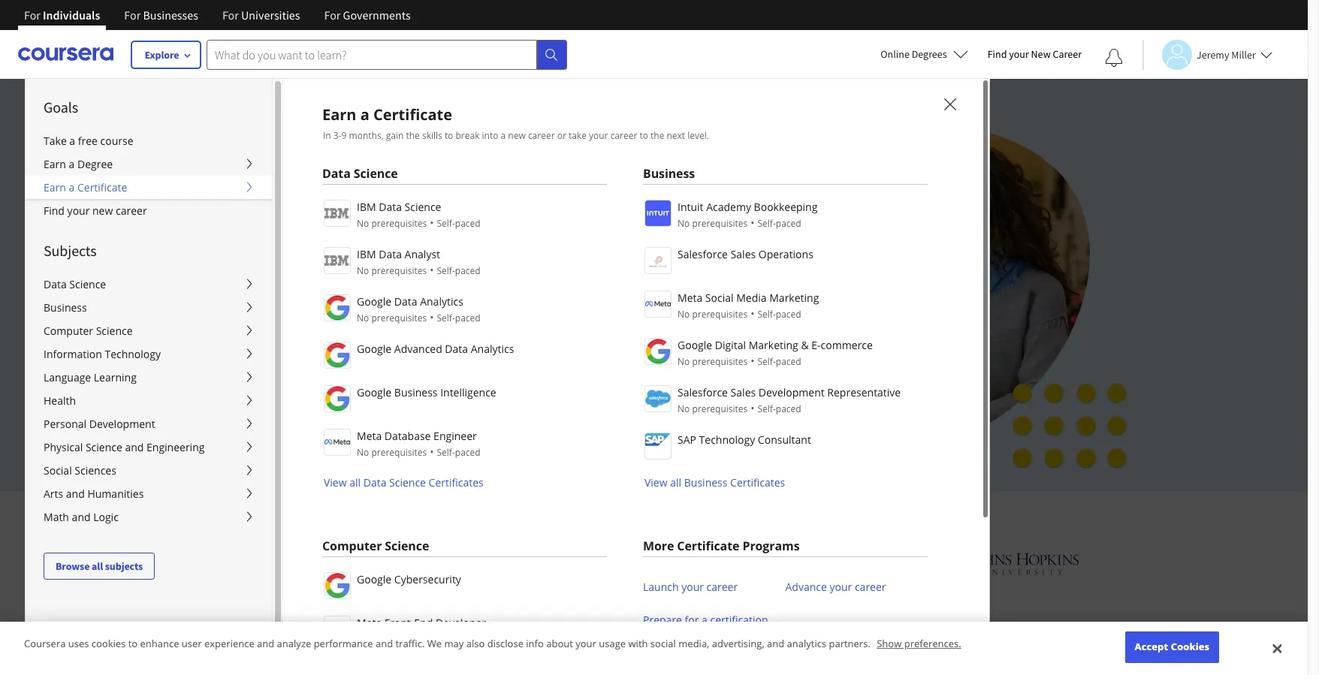 Task type: describe. For each thing, give the bounding box(es) containing it.
show notifications image
[[1106, 49, 1124, 67]]

physical science and engineering
[[44, 440, 205, 455]]

business down sap
[[685, 476, 728, 490]]

a for take a free course
[[69, 134, 75, 148]]

browse
[[56, 560, 90, 573]]

paced inside the meta social media marketing no prerequisites • self-paced
[[776, 308, 802, 321]]

sales for operations
[[731, 247, 756, 262]]

science up google cybersecurity
[[385, 538, 429, 555]]

front-
[[385, 616, 414, 631]]

self- inside the meta social media marketing no prerequisites • self-paced
[[758, 308, 776, 321]]

coursera image
[[18, 42, 113, 66]]

partnername logo image inside sap technology consultant 'link'
[[645, 433, 672, 460]]

sap
[[678, 433, 697, 447]]

back
[[390, 407, 415, 421]]

science inside ibm data science no prerequisites • self-paced
[[405, 200, 442, 214]]

cookies
[[1172, 641, 1210, 654]]

google digital marketing & e-commerce no prerequisites • self-paced
[[678, 338, 873, 368]]

prepare for a certification
[[643, 613, 769, 628]]

individuals
[[43, 8, 100, 23]]

to right the skills
[[445, 129, 454, 142]]

intelligence
[[441, 386, 497, 400]]

self- inside meta front-end developer no prerequisites • self-paced
[[437, 634, 455, 646]]

enhance
[[140, 638, 179, 651]]

ibm for ibm data science
[[357, 200, 376, 214]]

commerce
[[821, 338, 873, 353]]

and inside the math and logic popup button
[[72, 510, 91, 525]]

google advanced data analytics
[[357, 342, 514, 356]]

development inside popup button
[[89, 417, 155, 431]]

personal
[[44, 417, 86, 431]]

duke university image
[[395, 550, 464, 574]]

course
[[100, 134, 133, 148]]

prerequisites inside google digital marketing & e-commerce no prerequisites • self-paced
[[693, 356, 748, 368]]

math and logic
[[44, 510, 119, 525]]

browse all subjects button
[[44, 553, 155, 580]]

find your new career link
[[981, 45, 1090, 64]]

business button
[[26, 296, 272, 319]]

for
[[685, 613, 699, 628]]

paced inside ibm data analyst no prerequisites • self-paced
[[455, 265, 481, 277]]

database
[[385, 429, 431, 443]]

view all data science certificates link
[[322, 476, 484, 490]]

on
[[640, 211, 660, 233]]

view for business
[[645, 476, 668, 490]]

your down hec paris image
[[830, 580, 853, 595]]

earn for earn a degree
[[44, 157, 66, 171]]

science down months,
[[354, 165, 398, 182]]

career down hec paris image
[[855, 580, 887, 595]]

personal development
[[44, 417, 155, 431]]

1 vertical spatial day
[[329, 407, 348, 421]]

earn for earn a certificate in 3-9 months, gain the skills to break into a new career or take your career to the next level.
[[322, 104, 357, 125]]

no inside meta front-end developer no prerequisites • self-paced
[[357, 634, 369, 646]]

free
[[78, 134, 98, 148]]

launch your career
[[643, 580, 738, 595]]

social inside popup button
[[44, 464, 72, 478]]

arts and humanities
[[44, 487, 144, 501]]

0 horizontal spatial with
[[287, 407, 311, 421]]

day inside button
[[281, 371, 300, 387]]

career left the "or"
[[528, 129, 555, 142]]

banner navigation
[[12, 0, 423, 41]]

all for data science
[[350, 476, 361, 490]]

for for individuals
[[24, 8, 41, 23]]

marketing inside google digital marketing & e-commerce no prerequisites • self-paced
[[749, 338, 799, 353]]

meta for meta database engineer
[[357, 429, 382, 443]]

view all data science certificates
[[324, 476, 484, 490]]

science inside popup button
[[86, 440, 122, 455]]

take a free course link
[[26, 129, 272, 153]]

google for google advanced data analytics
[[357, 342, 392, 356]]

social sciences
[[44, 464, 116, 478]]

computer science button
[[26, 319, 272, 343]]

technology for sap
[[699, 433, 756, 447]]

and inside arts and humanities popup button
[[66, 487, 85, 501]]

miller
[[1232, 48, 1257, 61]]

meta for meta front-end developer
[[357, 616, 382, 631]]

no inside meta database engineer no prerequisites • self-paced
[[357, 446, 369, 459]]

data down database
[[364, 476, 387, 490]]

• inside meta front-end developer no prerequisites • self-paced
[[430, 632, 434, 646]]

salesforce sales operations
[[678, 247, 814, 262]]

science inside dropdown button
[[96, 324, 133, 338]]

intuit academy bookkeeping no prerequisites • self-paced
[[678, 200, 818, 230]]

no inside salesforce sales development representative no prerequisites • self-paced
[[678, 403, 690, 416]]

data inside ibm data science no prerequisites • self-paced
[[379, 200, 402, 214]]

self- inside salesforce sales development representative no prerequisites • self-paced
[[758, 403, 776, 416]]

new inside find your new career link
[[92, 204, 113, 218]]

take a free course
[[44, 134, 133, 148]]

view all business certificates
[[645, 476, 786, 490]]

self- inside the intuit academy bookkeeping no prerequisites • self-paced
[[758, 217, 776, 230]]

end
[[414, 616, 433, 631]]

subjects
[[44, 241, 97, 260]]

jeremy
[[1197, 48, 1230, 61]]

1 horizontal spatial analytics
[[471, 342, 514, 356]]

salesforce sales operations link
[[643, 246, 928, 274]]

certificate for earn a certificate in 3-9 months, gain the skills to break into a new career or take your career to the next level.
[[374, 104, 453, 125]]

degrees
[[912, 47, 948, 61]]

engineer
[[434, 429, 477, 443]]

meta social media marketing no prerequisites • self-paced
[[678, 291, 819, 321]]

prepare for a certification link
[[643, 604, 769, 637]]

months,
[[349, 129, 384, 142]]

prerequisites inside ibm data science no prerequisites • self-paced
[[372, 217, 427, 230]]

explore
[[145, 48, 179, 62]]

social inside the meta social media marketing no prerequisites • self-paced
[[706, 291, 734, 305]]

business inside dropdown button
[[44, 301, 87, 315]]

/year
[[256, 407, 284, 421]]

humanities
[[88, 487, 144, 501]]

for governments
[[324, 8, 411, 23]]

into
[[482, 129, 499, 142]]

paced inside meta front-end developer no prerequisites • self-paced
[[455, 634, 481, 646]]

prerequisites inside salesforce sales development representative no prerequisites • self-paced
[[693, 403, 748, 416]]

businesses
[[143, 8, 198, 23]]

view for data science
[[324, 476, 347, 490]]

all for business
[[671, 476, 682, 490]]

advance
[[786, 580, 827, 595]]

coursera plus image
[[218, 141, 447, 164]]

advanced
[[394, 342, 443, 356]]

• inside google digital marketing & e-commerce no prerequisites • self-paced
[[751, 354, 755, 368]]

meta front-end developer no prerequisites • self-paced
[[357, 616, 486, 646]]

to right cookies
[[128, 638, 138, 651]]

self- inside ibm data science no prerequisites • self-paced
[[437, 217, 455, 230]]

data science inside earn a certificate menu item
[[322, 165, 398, 182]]

programs
[[743, 538, 800, 555]]

university of michigan image
[[642, 543, 682, 585]]

computer inside dropdown button
[[44, 324, 93, 338]]

hands-
[[587, 211, 640, 233]]

your inside explore menu element
[[67, 204, 90, 218]]

to inside "unlimited access to 7,000+ world-class courses, hands-on projects, and job-ready certificate programs—all included in your subscription"
[[352, 211, 368, 233]]

bookkeeping
[[754, 200, 818, 214]]

9
[[342, 129, 347, 142]]

analytics inside google data analytics no prerequisites • self-paced
[[420, 295, 464, 309]]

coursera
[[24, 638, 66, 651]]

degree
[[77, 157, 113, 171]]

google advanced data analytics link
[[322, 340, 607, 369]]

career up prepare for a certification
[[707, 580, 738, 595]]

access
[[298, 211, 348, 233]]

uses
[[68, 638, 89, 651]]

money-
[[350, 407, 390, 421]]

computer inside earn a certificate menu item
[[322, 538, 382, 555]]

traffic.
[[396, 638, 425, 651]]

find for find your new career
[[988, 47, 1007, 61]]

show preferences. link
[[877, 638, 962, 651]]

information technology button
[[26, 343, 272, 366]]

data right advanced
[[445, 342, 468, 356]]

online degrees
[[881, 47, 948, 61]]

find your new career
[[988, 47, 1082, 61]]

marketing inside the meta social media marketing no prerequisites • self-paced
[[770, 291, 819, 305]]

self- inside meta database engineer no prerequisites • self-paced
[[437, 446, 455, 459]]

class
[[477, 211, 514, 233]]

2 the from the left
[[651, 129, 665, 142]]

language learning button
[[26, 366, 272, 389]]

1 vertical spatial with
[[629, 638, 648, 651]]

usage
[[599, 638, 626, 651]]

coursera uses cookies to enhance user experience and analyze performance and traffic. we may also disclose info about your usage with social media, advertising, and analytics partners. show preferences.
[[24, 638, 962, 651]]

paced inside google data analytics no prerequisites • self-paced
[[455, 312, 481, 325]]

for businesses
[[124, 8, 198, 23]]

new inside earn a certificate in 3-9 months, gain the skills to break into a new career or take your career to the next level.
[[508, 129, 526, 142]]

your left new
[[1010, 47, 1030, 61]]

for for universities
[[222, 8, 239, 23]]

and down 'front-'
[[376, 638, 393, 651]]

prerequisites inside meta database engineer no prerequisites • self-paced
[[372, 446, 427, 459]]

johns hopkins university image
[[937, 550, 1080, 578]]

certification
[[711, 613, 769, 628]]

free
[[303, 371, 325, 387]]

no inside ibm data analyst no prerequisites • self-paced
[[357, 265, 369, 277]]

partnername logo image inside google cybersecurity link
[[324, 573, 351, 600]]

your inside "unlimited access to 7,000+ world-class courses, hands-on projects, and job-ready certificate programs—all included in your subscription"
[[218, 264, 254, 286]]

meta for meta social media marketing
[[678, 291, 703, 305]]

• inside ibm data science no prerequisites • self-paced
[[430, 216, 434, 230]]

3-
[[334, 129, 342, 142]]

list for computer science
[[322, 571, 607, 676]]

your inside earn a certificate in 3-9 months, gain the skills to break into a new career or take your career to the next level.
[[589, 129, 608, 142]]

all inside button
[[92, 560, 103, 573]]



Task type: locate. For each thing, give the bounding box(es) containing it.
governments
[[343, 8, 411, 23]]

data science down subjects
[[44, 277, 106, 292]]

may
[[445, 638, 464, 651]]

0 horizontal spatial certificate
[[77, 180, 127, 195]]

google inside google advanced data analytics link
[[357, 342, 392, 356]]

to up ready
[[352, 211, 368, 233]]

1 ibm from the top
[[357, 200, 376, 214]]

• inside the meta social media marketing no prerequisites • self-paced
[[751, 307, 755, 321]]

certificate inside earn a certificate in 3-9 months, gain the skills to break into a new career or take your career to the next level.
[[374, 104, 453, 125]]

jeremy miller button
[[1143, 39, 1273, 70]]

universities
[[241, 8, 300, 23]]

0 vertical spatial marketing
[[770, 291, 819, 305]]

university of illinois at urbana-champaign image
[[229, 552, 346, 576]]

1 vertical spatial social
[[44, 464, 72, 478]]

view up "more"
[[645, 476, 668, 490]]

• down the media
[[751, 307, 755, 321]]

prerequisites inside ibm data analyst no prerequisites • self-paced
[[372, 265, 427, 277]]

paced inside salesforce sales development representative no prerequisites • self-paced
[[776, 403, 802, 416]]

find left new
[[988, 47, 1007, 61]]

prerequisites inside meta front-end developer no prerequisites • self-paced
[[372, 634, 427, 646]]

earn inside popup button
[[44, 180, 66, 195]]

0 vertical spatial data science
[[322, 165, 398, 182]]

1 horizontal spatial find
[[988, 47, 1007, 61]]

find your new career
[[44, 204, 147, 218]]

language
[[44, 371, 91, 385]]

certificate for earn a certificate
[[77, 180, 127, 195]]

list for more certificate programs
[[643, 571, 928, 637]]

earn inside "dropdown button"
[[44, 157, 66, 171]]

info
[[526, 638, 544, 651]]

close image
[[940, 94, 960, 113], [941, 95, 961, 114]]

consultant
[[758, 433, 812, 447]]

1 vertical spatial data science
[[44, 277, 106, 292]]

•
[[430, 216, 434, 230], [751, 216, 755, 230], [430, 263, 434, 277], [751, 307, 755, 321], [430, 310, 434, 325], [751, 354, 755, 368], [751, 401, 755, 416], [430, 445, 434, 459], [430, 632, 434, 646]]

no inside the intuit academy bookkeeping no prerequisites • self-paced
[[678, 217, 690, 230]]

google left digital
[[678, 338, 713, 353]]

data science inside popup button
[[44, 277, 106, 292]]

social left the media
[[706, 291, 734, 305]]

analytics up intelligence
[[471, 342, 514, 356]]

data inside ibm data analyst no prerequisites • self-paced
[[379, 247, 402, 262]]

data inside google data analytics no prerequisites • self-paced
[[394, 295, 418, 309]]

sales inside "link"
[[731, 247, 756, 262]]

0 vertical spatial earn
[[322, 104, 357, 125]]

1 horizontal spatial day
[[329, 407, 348, 421]]

world-
[[428, 211, 477, 233]]

0 vertical spatial ibm
[[357, 200, 376, 214]]

salesforce inside "link"
[[678, 247, 728, 262]]

take
[[569, 129, 587, 142]]

1 vertical spatial analytics
[[471, 342, 514, 356]]

certificate inside popup button
[[77, 180, 127, 195]]

explore menu element
[[26, 79, 272, 580]]

skills
[[422, 129, 443, 142]]

partners.
[[829, 638, 871, 651]]

google left advanced
[[357, 342, 392, 356]]

data down subjects
[[44, 277, 67, 292]]

0 vertical spatial computer science
[[44, 324, 133, 338]]

and up 'subscription'
[[289, 237, 318, 260]]

self- inside google digital marketing & e-commerce no prerequisites • self-paced
[[758, 356, 776, 368]]

1 horizontal spatial the
[[651, 129, 665, 142]]

0 horizontal spatial social
[[44, 464, 72, 478]]

and up social sciences popup button
[[125, 440, 144, 455]]

a for earn a certificate in 3-9 months, gain the skills to break into a new career or take your career to the next level.
[[361, 104, 370, 125]]

0 horizontal spatial new
[[92, 204, 113, 218]]

technology inside dropdown button
[[105, 347, 161, 362]]

2 horizontal spatial all
[[671, 476, 682, 490]]

sales
[[731, 247, 756, 262], [731, 386, 756, 400]]

sap technology consultant link
[[643, 431, 928, 460]]

for individuals
[[24, 8, 100, 23]]

sales inside salesforce sales development representative no prerequisites • self-paced
[[731, 386, 756, 400]]

google for google business intelligence
[[357, 386, 392, 400]]

paced inside meta database engineer no prerequisites • self-paced
[[455, 446, 481, 459]]

earn up 3- in the top of the page
[[322, 104, 357, 125]]

list containing ibm data science
[[322, 198, 607, 491]]

• up certificate
[[430, 216, 434, 230]]

business down next
[[643, 165, 695, 182]]

cancel
[[282, 337, 315, 351]]

data down the coursera plus image
[[322, 165, 351, 182]]

1 horizontal spatial technology
[[699, 433, 756, 447]]

science up certificate
[[405, 200, 442, 214]]

engineering
[[147, 440, 205, 455]]

partnername logo image
[[324, 200, 351, 227], [645, 200, 672, 227], [324, 247, 351, 274], [645, 247, 672, 274], [645, 291, 672, 318], [324, 295, 351, 322], [645, 338, 672, 365], [324, 342, 351, 369], [324, 386, 351, 413], [645, 386, 672, 413], [324, 429, 351, 456], [645, 433, 672, 460], [324, 573, 351, 600], [324, 616, 351, 643]]

paced up certificate
[[455, 217, 481, 230]]

0 vertical spatial new
[[508, 129, 526, 142]]

user
[[182, 638, 202, 651]]

guarantee
[[417, 407, 472, 421]]

0 horizontal spatial technology
[[105, 347, 161, 362]]

• down analyst
[[430, 263, 434, 277]]

0 vertical spatial meta
[[678, 291, 703, 305]]

a for earn a degree
[[69, 157, 75, 171]]

ibm up ready
[[357, 200, 376, 214]]

list
[[322, 198, 607, 491], [643, 198, 928, 491], [322, 571, 607, 676], [643, 571, 928, 637]]

for left individuals
[[24, 8, 41, 23]]

your right the about
[[576, 638, 597, 651]]

• up salesforce sales development representative no prerequisites • self-paced
[[751, 354, 755, 368]]

business up back in the bottom of the page
[[394, 386, 438, 400]]

0 horizontal spatial computer science
[[44, 324, 133, 338]]

day
[[281, 371, 300, 387], [329, 407, 348, 421]]

1 vertical spatial salesforce
[[678, 386, 728, 400]]

subscription
[[258, 264, 353, 286]]

• inside salesforce sales development representative no prerequisites • self-paced
[[751, 401, 755, 416]]

1 horizontal spatial development
[[759, 386, 825, 400]]

earn down earn a degree
[[44, 180, 66, 195]]

start 7-day free trial
[[242, 371, 352, 387]]

• inside the intuit academy bookkeeping no prerequisites • self-paced
[[751, 216, 755, 230]]

unlimited access to 7,000+ world-class courses, hands-on projects, and job-ready certificate programs—all included in your subscription
[[218, 211, 678, 286]]

meta inside the meta social media marketing no prerequisites • self-paced
[[678, 291, 703, 305]]

learning
[[94, 371, 137, 385]]

career inside explore menu element
[[116, 204, 147, 218]]

next
[[667, 129, 686, 142]]

1 horizontal spatial view
[[645, 476, 668, 490]]

your down earn a certificate
[[67, 204, 90, 218]]

google business intelligence link
[[322, 384, 607, 413]]

information
[[44, 347, 102, 362]]

0 vertical spatial analytics
[[420, 295, 464, 309]]

ibm data science no prerequisites • self-paced
[[357, 200, 481, 230]]

1 certificates from the left
[[429, 476, 484, 490]]

0 vertical spatial sales
[[731, 247, 756, 262]]

physical science and engineering button
[[26, 436, 272, 459]]

computer up information
[[44, 324, 93, 338]]

1 for from the left
[[24, 8, 41, 23]]

prerequisites inside the meta social media marketing no prerequisites • self-paced
[[693, 308, 748, 321]]

salesforce sales development representative no prerequisites • self-paced
[[678, 386, 901, 416]]

2 sales from the top
[[731, 386, 756, 400]]

marketing left &
[[749, 338, 799, 353]]

1 horizontal spatial social
[[706, 291, 734, 305]]

a right into
[[501, 129, 506, 142]]

1 horizontal spatial new
[[508, 129, 526, 142]]

data
[[322, 165, 351, 182], [379, 200, 402, 214], [379, 247, 402, 262], [44, 277, 67, 292], [394, 295, 418, 309], [445, 342, 468, 356], [364, 476, 387, 490]]

1 vertical spatial marketing
[[749, 338, 799, 353]]

salesforce for salesforce sales development representative no prerequisites • self-paced
[[678, 386, 728, 400]]

representative
[[828, 386, 901, 400]]

a inside take a free course link
[[69, 134, 75, 148]]

2 ibm from the top
[[357, 247, 376, 262]]

certificates down sap technology consultant
[[731, 476, 786, 490]]

prerequisites inside google data analytics no prerequisites • self-paced
[[372, 312, 427, 325]]

2 certificates from the left
[[731, 476, 786, 490]]

0 horizontal spatial the
[[406, 129, 420, 142]]

development up "physical science and engineering" in the bottom left of the page
[[89, 417, 155, 431]]

4 for from the left
[[324, 8, 341, 23]]

self- down certificate
[[437, 265, 455, 277]]

0 vertical spatial social
[[706, 291, 734, 305]]

day left the money-
[[329, 407, 348, 421]]

2 horizontal spatial certificate
[[677, 538, 740, 555]]

technology right sap
[[699, 433, 756, 447]]

computer science
[[44, 324, 133, 338], [322, 538, 429, 555]]

1 horizontal spatial certificates
[[731, 476, 786, 490]]

2 vertical spatial certificate
[[677, 538, 740, 555]]

0 vertical spatial technology
[[105, 347, 161, 362]]

2 for from the left
[[124, 8, 141, 23]]

for left universities
[[222, 8, 239, 23]]

list for business
[[643, 198, 928, 491]]

meta inside meta front-end developer no prerequisites • self-paced
[[357, 616, 382, 631]]

1 horizontal spatial certificate
[[374, 104, 453, 125]]

science inside popup button
[[69, 277, 106, 292]]

technology for information
[[105, 347, 161, 362]]

1 vertical spatial new
[[92, 204, 113, 218]]

google inside google digital marketing & e-commerce no prerequisites • self-paced
[[678, 338, 713, 353]]

accept cookies button
[[1126, 632, 1220, 664]]

developer
[[436, 616, 486, 631]]

for left 'businesses' on the top of page
[[124, 8, 141, 23]]

0 vertical spatial day
[[281, 371, 300, 387]]

experience
[[204, 638, 255, 651]]

science down meta database engineer no prerequisites • self-paced
[[389, 476, 426, 490]]

earn a degree button
[[26, 153, 272, 176]]

to left next
[[640, 129, 649, 142]]

0 horizontal spatial analytics
[[420, 295, 464, 309]]

sas image
[[730, 552, 787, 576]]

1 horizontal spatial data science
[[322, 165, 398, 182]]

earn a certificate group
[[25, 78, 1320, 676]]

prerequisites
[[372, 217, 427, 230], [693, 217, 748, 230], [372, 265, 427, 277], [693, 308, 748, 321], [372, 312, 427, 325], [693, 356, 748, 368], [693, 403, 748, 416], [372, 446, 427, 459], [372, 634, 427, 646]]

sap technology consultant
[[678, 433, 812, 447]]

find down earn a certificate
[[44, 204, 65, 218]]

1 horizontal spatial computer
[[322, 538, 382, 555]]

prerequisites up sap technology consultant
[[693, 403, 748, 416]]

salesforce down intuit
[[678, 247, 728, 262]]

with left 'social' at the bottom
[[629, 638, 648, 651]]

• inside google data analytics no prerequisites • self-paced
[[430, 310, 434, 325]]

1 vertical spatial ibm
[[357, 247, 376, 262]]

self- down engineer
[[437, 446, 455, 459]]

0 vertical spatial find
[[988, 47, 1007, 61]]

computer science up google cybersecurity
[[322, 538, 429, 555]]

sales up sap technology consultant
[[731, 386, 756, 400]]

disclose
[[488, 638, 524, 651]]

• down academy at top
[[751, 216, 755, 230]]

online
[[881, 47, 910, 61]]

computer science inside dropdown button
[[44, 324, 133, 338]]

for for governments
[[324, 8, 341, 23]]

no inside the meta social media marketing no prerequisites • self-paced
[[678, 308, 690, 321]]

paced up google advanced data analytics link at the left bottom of page
[[455, 312, 481, 325]]

analytics down ibm data analyst no prerequisites • self-paced in the left top of the page
[[420, 295, 464, 309]]

technology inside 'link'
[[699, 433, 756, 447]]

view
[[324, 476, 347, 490], [645, 476, 668, 490]]

list containing launch your career
[[643, 571, 928, 637]]

1 vertical spatial sales
[[731, 386, 756, 400]]

no inside google digital marketing & e-commerce no prerequisites • self-paced
[[678, 356, 690, 368]]

2 view from the left
[[645, 476, 668, 490]]

and inside the physical science and engineering popup button
[[125, 440, 144, 455]]

&
[[802, 338, 809, 353]]

0 horizontal spatial development
[[89, 417, 155, 431]]

1 the from the left
[[406, 129, 420, 142]]

self- up salesforce sales development representative no prerequisites • self-paced
[[758, 356, 776, 368]]

all right the browse
[[92, 560, 103, 573]]

day left free
[[281, 371, 300, 387]]

1 vertical spatial earn
[[44, 157, 66, 171]]

science down subjects
[[69, 277, 106, 292]]

1 view from the left
[[324, 476, 347, 490]]

3 for from the left
[[222, 8, 239, 23]]

earn for earn a certificate
[[44, 180, 66, 195]]

ibm inside ibm data science no prerequisites • self-paced
[[357, 200, 376, 214]]

paced down engineer
[[455, 446, 481, 459]]

1 vertical spatial computer
[[322, 538, 382, 555]]

social sciences button
[[26, 459, 272, 483]]

• up sap technology consultant
[[751, 401, 755, 416]]

1 horizontal spatial all
[[350, 476, 361, 490]]

google data analytics no prerequisites • self-paced
[[357, 295, 481, 325]]

marketing down salesforce sales operations "link"
[[770, 291, 819, 305]]

prerequisites up digital
[[693, 308, 748, 321]]

0 vertical spatial certificate
[[374, 104, 453, 125]]

prerequisites down database
[[372, 446, 427, 459]]

paced down certificate
[[455, 265, 481, 277]]

math
[[44, 510, 69, 525]]

google for google digital marketing & e-commerce no prerequisites • self-paced
[[678, 338, 713, 353]]

list for data science
[[322, 198, 607, 491]]

sales for development
[[731, 386, 756, 400]]

accept
[[1135, 641, 1169, 654]]

certificate up find your new career
[[77, 180, 127, 195]]

all
[[350, 476, 361, 490], [671, 476, 682, 490], [92, 560, 103, 573]]

1 vertical spatial certificate
[[77, 180, 127, 195]]

data inside popup button
[[44, 277, 67, 292]]

launch
[[643, 580, 679, 595]]

2 salesforce from the top
[[678, 386, 728, 400]]

cybersecurity
[[394, 573, 461, 587]]

0 horizontal spatial computer
[[44, 324, 93, 338]]

earn a certificate menu item
[[283, 78, 1320, 676]]

subjects
[[105, 560, 143, 573]]

partnername logo image inside google business intelligence link
[[324, 386, 351, 413]]

paced up &
[[776, 308, 802, 321]]

0 vertical spatial with
[[287, 407, 311, 421]]

development inside salesforce sales development representative no prerequisites • self-paced
[[759, 386, 825, 400]]

$399
[[232, 407, 256, 421]]

sciences
[[75, 464, 116, 478]]

career right "take"
[[611, 129, 638, 142]]

google for google data analytics no prerequisites • self-paced
[[357, 295, 392, 309]]

salesforce up sap
[[678, 386, 728, 400]]

• inside ibm data analyst no prerequisites • self-paced
[[430, 263, 434, 277]]

salesforce inside salesforce sales development representative no prerequisites • self-paced
[[678, 386, 728, 400]]

prerequisites inside the intuit academy bookkeeping no prerequisites • self-paced
[[693, 217, 748, 230]]

also
[[467, 638, 485, 651]]

1 vertical spatial computer science
[[322, 538, 429, 555]]

paced inside google digital marketing & e-commerce no prerequisites • self-paced
[[776, 356, 802, 368]]

google inside google cybersecurity link
[[357, 573, 392, 587]]

1 sales from the top
[[731, 247, 756, 262]]

in
[[664, 237, 678, 260]]

no inside google data analytics no prerequisites • self-paced
[[357, 312, 369, 325]]

e-
[[812, 338, 821, 353]]

courses,
[[519, 211, 582, 233]]

data science button
[[26, 273, 272, 296]]

all down $399 /year with 14-day money-back guarantee
[[350, 476, 361, 490]]

data science down the coursera plus image
[[322, 165, 398, 182]]

cookies
[[92, 638, 126, 651]]

google inside google data analytics no prerequisites • self-paced
[[357, 295, 392, 309]]

0 horizontal spatial certificates
[[429, 476, 484, 490]]

paced down developer
[[455, 634, 481, 646]]

earn down take
[[44, 157, 66, 171]]

• down end
[[430, 632, 434, 646]]

1 salesforce from the top
[[678, 247, 728, 262]]

find your new career link
[[26, 199, 272, 222]]

google inside google business intelligence link
[[357, 386, 392, 400]]

prerequisites down analyst
[[372, 265, 427, 277]]

earn
[[322, 104, 357, 125], [44, 157, 66, 171], [44, 180, 66, 195]]

self- down developer
[[437, 634, 455, 646]]

partnername logo image inside google advanced data analytics link
[[324, 342, 351, 369]]

information technology
[[44, 347, 161, 362]]

hec paris image
[[836, 549, 888, 580]]

health button
[[26, 389, 272, 413]]

technology down computer science dropdown button
[[105, 347, 161, 362]]

and inside "unlimited access to 7,000+ world-class courses, hands-on projects, and job-ready certificate programs—all included in your subscription"
[[289, 237, 318, 260]]

certificate
[[400, 237, 476, 260]]

google for google cybersecurity
[[357, 573, 392, 587]]

certificates down engineer
[[429, 476, 484, 490]]

list containing google cybersecurity
[[322, 571, 607, 676]]

0 vertical spatial salesforce
[[678, 247, 728, 262]]

meta down the money-
[[357, 429, 382, 443]]

a
[[361, 104, 370, 125], [501, 129, 506, 142], [69, 134, 75, 148], [69, 157, 75, 171], [69, 180, 75, 195], [702, 613, 708, 628]]

meta down 'in'
[[678, 291, 703, 305]]

marketing
[[770, 291, 819, 305], [749, 338, 799, 353]]

data up ready
[[379, 200, 402, 214]]

for for businesses
[[124, 8, 141, 23]]

paced down &
[[776, 356, 802, 368]]

prerequisites down academy at top
[[693, 217, 748, 230]]

meta
[[678, 291, 703, 305], [357, 429, 382, 443], [357, 616, 382, 631]]

self- down the media
[[758, 308, 776, 321]]

0 horizontal spatial all
[[92, 560, 103, 573]]

find inside explore menu element
[[44, 204, 65, 218]]

arts
[[44, 487, 63, 501]]

0 horizontal spatial view
[[324, 476, 347, 490]]

ibm inside ibm data analyst no prerequisites • self-paced
[[357, 247, 376, 262]]

google up the money-
[[357, 386, 392, 400]]

1 horizontal spatial with
[[629, 638, 648, 651]]

1 vertical spatial find
[[44, 204, 65, 218]]

science down "personal development"
[[86, 440, 122, 455]]

career
[[1053, 47, 1082, 61]]

development down google digital marketing & e-commerce no prerequisites • self-paced
[[759, 386, 825, 400]]

a inside prepare for a certification link
[[702, 613, 708, 628]]

meta inside meta database engineer no prerequisites • self-paced
[[357, 429, 382, 443]]

language learning
[[44, 371, 137, 385]]

• down engineer
[[430, 445, 434, 459]]

unlimited
[[218, 211, 294, 233]]

0 vertical spatial development
[[759, 386, 825, 400]]

a inside earn a certificate popup button
[[69, 180, 75, 195]]

1 vertical spatial development
[[89, 417, 155, 431]]

salesforce for salesforce sales operations
[[678, 247, 728, 262]]

find for find your new career
[[44, 204, 65, 218]]

paced inside ibm data science no prerequisites • self-paced
[[455, 217, 481, 230]]

prerequisites up ready
[[372, 217, 427, 230]]

paced inside the intuit academy bookkeeping no prerequisites • self-paced
[[776, 217, 802, 230]]

2 vertical spatial meta
[[357, 616, 382, 631]]

data science
[[322, 165, 398, 182], [44, 277, 106, 292]]

your right launch
[[682, 580, 704, 595]]

academy
[[707, 200, 752, 214]]

None search field
[[207, 39, 567, 70]]

and left analyze
[[257, 638, 275, 651]]

more
[[643, 538, 674, 555]]

no inside ibm data science no prerequisites • self-paced
[[357, 217, 369, 230]]

What do you want to learn? text field
[[207, 39, 537, 70]]

computer science inside earn a certificate menu item
[[322, 538, 429, 555]]

more certificate programs
[[643, 538, 800, 555]]

self- inside ibm data analyst no prerequisites • self-paced
[[437, 265, 455, 277]]

earn a degree
[[44, 157, 113, 171]]

partnername logo image inside salesforce sales operations "link"
[[645, 247, 672, 274]]

a for earn a certificate
[[69, 180, 75, 195]]

list containing intuit academy bookkeeping
[[643, 198, 928, 491]]

google image
[[513, 550, 594, 578]]

• inside meta database engineer no prerequisites • self-paced
[[430, 445, 434, 459]]

ibm for ibm data analyst
[[357, 247, 376, 262]]

0 vertical spatial computer
[[44, 324, 93, 338]]

2 vertical spatial earn
[[44, 180, 66, 195]]

certificate up gain
[[374, 104, 453, 125]]

1 vertical spatial technology
[[699, 433, 756, 447]]

and left analytics
[[767, 638, 785, 651]]

self- up certificate
[[437, 217, 455, 230]]

a left free
[[69, 134, 75, 148]]

a left degree
[[69, 157, 75, 171]]

0 horizontal spatial data science
[[44, 277, 106, 292]]

1 horizontal spatial computer science
[[322, 538, 429, 555]]

with
[[287, 407, 311, 421], [629, 638, 648, 651]]

0 horizontal spatial day
[[281, 371, 300, 387]]

meta left 'front-'
[[357, 616, 382, 631]]

google cybersecurity
[[357, 573, 461, 587]]

google up 'front-'
[[357, 573, 392, 587]]

computer up google cybersecurity
[[322, 538, 382, 555]]

help center image
[[1270, 637, 1288, 655]]

1 vertical spatial meta
[[357, 429, 382, 443]]

earn inside earn a certificate in 3-9 months, gain the skills to break into a new career or take your career to the next level.
[[322, 104, 357, 125]]

a inside earn a degree "dropdown button"
[[69, 157, 75, 171]]

self- inside google data analytics no prerequisites • self-paced
[[437, 312, 455, 325]]

0 horizontal spatial find
[[44, 204, 65, 218]]



Task type: vqa. For each thing, say whether or not it's contained in the screenshot.
leftmost the Social
yes



